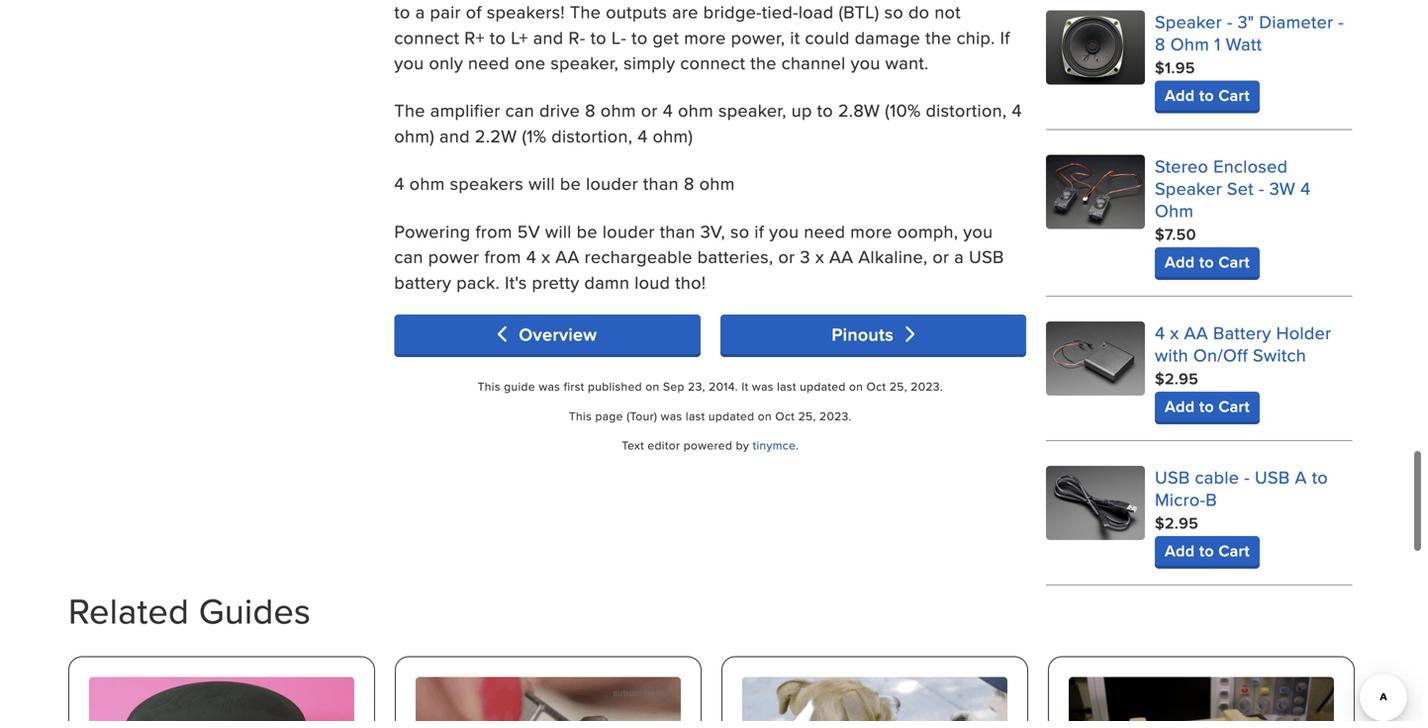 Task type: describe. For each thing, give the bounding box(es) containing it.
(1%
[[522, 123, 547, 148]]

related guides
[[68, 586, 311, 637]]

by
[[736, 437, 749, 454]]

text editor powered by tinymce .
[[622, 437, 799, 454]]

than for 3v,
[[660, 219, 696, 244]]

need
[[804, 219, 846, 244]]

$2.95 for on/off
[[1155, 367, 1199, 391]]

tinymce
[[753, 437, 796, 454]]

usb cable - usb a to micro-b link
[[1155, 465, 1328, 512]]

stereo enclosed speaker set - 3w 4 ohm $7.50 add to cart
[[1155, 154, 1311, 274]]

4 x aa battery holder with on/off switch link
[[1155, 320, 1332, 368]]

text
[[622, 437, 644, 454]]

published
[[588, 378, 642, 395]]

1 horizontal spatial or
[[779, 244, 795, 269]]

than for 8
[[643, 171, 679, 196]]

overview
[[514, 322, 597, 347]]

it
[[742, 378, 749, 395]]

x inside "4 x aa battery holder with on/off switch $2.95 add to cart"
[[1170, 320, 1179, 346]]

this guide was first published on sep 23, 2014. it was last updated on oct 25, 2023.
[[478, 378, 943, 395]]

1 horizontal spatial was
[[661, 408, 682, 424]]

ohm inside speaker - 3" diameter - 8 ohm 1 watt $1.95 add to cart
[[1171, 31, 1210, 57]]

2 ohm) from the left
[[653, 123, 693, 148]]

angled shot of square black 4 x aa battery holder with on/off switch and male jumper wires. image
[[1046, 322, 1145, 396]]

$1.95
[[1155, 56, 1195, 79]]

editor
[[648, 437, 680, 454]]

(10%
[[885, 98, 921, 123]]

will for speakers
[[529, 171, 555, 196]]

4 inside "4 x aa battery holder with on/off switch $2.95 add to cart"
[[1155, 320, 1165, 346]]

amplifier
[[430, 98, 501, 123]]

damn
[[584, 270, 630, 295]]

be for speakers
[[560, 171, 581, 196]]

be for 5v
[[577, 219, 598, 244]]

2 horizontal spatial usb
[[1255, 465, 1290, 490]]

cart for x
[[1219, 395, 1250, 418]]

alkaline,
[[859, 244, 928, 269]]

page content region
[[394, 0, 1027, 586]]

can inside powering from 5v will be louder than 3v, so if you need more oomph, you can power from 4 x aa rechargeable batteries, or 3 x aa alkaline, or a usb battery pack. it's pretty damn loud tho!
[[394, 244, 423, 269]]

add for stereo
[[1165, 251, 1195, 274]]

powering
[[394, 219, 471, 244]]

diameter
[[1259, 9, 1334, 34]]

1 you from the left
[[769, 219, 799, 244]]

related
[[68, 586, 189, 637]]

on/off
[[1194, 343, 1248, 368]]

3"
[[1238, 9, 1254, 34]]

0 horizontal spatial distortion,
[[552, 123, 633, 148]]

add to cart link for b
[[1155, 537, 1260, 566]]

enclosed
[[1214, 154, 1288, 179]]

ohm left speaker,
[[678, 98, 714, 123]]

1
[[1215, 31, 1221, 57]]

so
[[730, 219, 750, 244]]

0 horizontal spatial on
[[646, 378, 660, 395]]

1 ohm) from the left
[[394, 123, 435, 148]]

if
[[755, 219, 764, 244]]

speaker inside stereo enclosed speaker set - 3w 4 ohm $7.50 add to cart
[[1155, 176, 1222, 201]]

pinouts
[[832, 322, 899, 347]]

more
[[851, 219, 892, 244]]

drive
[[540, 98, 580, 123]]

3w
[[1270, 176, 1296, 201]]

this for this page (tour) was last updated on oct 25, 2023.
[[569, 408, 592, 424]]

1 horizontal spatial updated
[[800, 378, 846, 395]]

the amplifier can drive 8 ohm or 4 ohm speaker, up to 2.8w (10% distortion, 4 ohm) and 2.2w (1% distortion, 4 ohm)
[[394, 98, 1022, 148]]

$7.50
[[1155, 223, 1197, 246]]

0 horizontal spatial aa
[[556, 244, 580, 269]]

and
[[440, 123, 470, 148]]

speaker - 3" diameter - 8 ohm 1 watt link
[[1155, 9, 1344, 57]]

add inside speaker - 3" diameter - 8 ohm 1 watt $1.95 add to cart
[[1165, 84, 1195, 107]]

from left the 5v
[[476, 219, 512, 244]]

2 horizontal spatial was
[[752, 378, 774, 395]]

stereo
[[1155, 154, 1209, 179]]

0 horizontal spatial 2023.
[[820, 408, 852, 424]]

1 vertical spatial 25,
[[798, 408, 816, 424]]

5v
[[517, 219, 540, 244]]

or inside the amplifier can drive 8 ohm or 4 ohm speaker, up to 2.8w (10% distortion, 4 ohm) and 2.2w (1% distortion, 4 ohm)
[[641, 98, 658, 123]]

loud
[[635, 270, 670, 295]]

0 vertical spatial oct
[[867, 378, 886, 395]]

tinymce link
[[753, 437, 796, 454]]

0 horizontal spatial last
[[686, 408, 705, 424]]

usb inside powering from 5v will be louder than 3v, so if you need more oomph, you can power from 4 x aa rechargeable batteries, or 3 x aa alkaline, or a usb battery pack. it's pretty damn loud tho!
[[969, 244, 1004, 269]]

speaker,
[[719, 98, 787, 123]]

page
[[595, 408, 623, 424]]

ohm up powering
[[410, 171, 445, 196]]

to inside speaker - 3" diameter - 8 ohm 1 watt $1.95 add to cart
[[1200, 84, 1214, 107]]

speaker - 3" diameter - 8 ohm 1 watt $1.95 add to cart
[[1155, 9, 1344, 107]]

this for this guide was first published on sep 23, 2014. it was last updated on oct 25, 2023.
[[478, 378, 501, 395]]

aa inside "4 x aa battery holder with on/off switch $2.95 add to cart"
[[1184, 320, 1208, 346]]

cable
[[1195, 465, 1240, 490]]

8 inside speaker - 3" diameter - 8 ohm 1 watt $1.95 add to cart
[[1155, 31, 1166, 57]]

power
[[428, 244, 480, 269]]

chevron right image
[[899, 326, 915, 343]]

2.8w
[[838, 98, 880, 123]]

0 horizontal spatial was
[[539, 378, 560, 395]]

to inside the amplifier can drive 8 ohm or 4 ohm speaker, up to 2.8w (10% distortion, 4 ohm) and 2.2w (1% distortion, 4 ohm)
[[817, 98, 833, 123]]

a
[[1295, 465, 1307, 490]]



Task type: locate. For each thing, give the bounding box(es) containing it.
than
[[643, 171, 679, 196], [660, 219, 696, 244]]

ohm
[[601, 98, 636, 123], [678, 98, 714, 123], [410, 171, 445, 196], [700, 171, 735, 196]]

-
[[1227, 9, 1233, 34], [1339, 9, 1344, 34], [1259, 176, 1265, 201], [1244, 465, 1250, 490]]

3 add to cart link from the top
[[1155, 392, 1260, 422]]

ohm left 1
[[1171, 31, 1210, 57]]

1 vertical spatial than
[[660, 219, 696, 244]]

1 horizontal spatial distortion,
[[926, 98, 1007, 123]]

to right up at the right top
[[817, 98, 833, 123]]

on
[[646, 378, 660, 395], [849, 378, 863, 395], [758, 408, 772, 424]]

8 right the drive
[[585, 98, 596, 123]]

this page (tour) was last updated on oct 25, 2023.
[[569, 408, 852, 424]]

ohm down stereo
[[1155, 198, 1194, 223]]

watt
[[1226, 31, 1262, 57]]

1 horizontal spatial x
[[815, 244, 824, 269]]

0 vertical spatial be
[[560, 171, 581, 196]]

stereo enclosed speaker set - 3w 4 ohm link
[[1155, 154, 1311, 223]]

0 horizontal spatial you
[[769, 219, 799, 244]]

was
[[539, 378, 560, 395], [752, 378, 774, 395], [661, 408, 682, 424]]

can inside the amplifier can drive 8 ohm or 4 ohm speaker, up to 2.8w (10% distortion, 4 ohm) and 2.2w (1% distortion, 4 ohm)
[[505, 98, 535, 123]]

speaker up $7.50
[[1155, 176, 1222, 201]]

1 add to cart link from the top
[[1155, 81, 1260, 110]]

1 horizontal spatial can
[[505, 98, 535, 123]]

1 horizontal spatial 2023.
[[911, 378, 943, 395]]

25,
[[890, 378, 907, 395], [798, 408, 816, 424]]

1 vertical spatial 2023.
[[820, 408, 852, 424]]

x left on/off
[[1170, 320, 1179, 346]]

rectangular stereo enclosed speaker set with jst cable image
[[1046, 155, 1145, 229]]

cart
[[1219, 84, 1250, 107], [1219, 251, 1250, 274], [1219, 395, 1250, 418], [1219, 540, 1250, 563]]

than left the 3v,
[[660, 219, 696, 244]]

1 vertical spatial will
[[545, 219, 572, 244]]

can
[[505, 98, 535, 123], [394, 244, 423, 269]]

aa down need
[[829, 244, 854, 269]]

0 vertical spatial than
[[643, 171, 679, 196]]

1 vertical spatial speaker
[[1155, 176, 1222, 201]]

holder
[[1277, 320, 1332, 346]]

usb right a
[[969, 244, 1004, 269]]

4
[[663, 98, 673, 123], [1012, 98, 1022, 123], [638, 123, 648, 148], [394, 171, 405, 196], [1301, 176, 1311, 201], [526, 244, 537, 269], [1155, 320, 1165, 346]]

4 x aa battery holder with on/off switch $2.95 add to cart
[[1155, 320, 1332, 418]]

2 horizontal spatial aa
[[1184, 320, 1208, 346]]

guide
[[504, 378, 535, 395]]

to down stereo enclosed speaker set - 3w 4 ohm link on the right top
[[1200, 251, 1214, 274]]

add for usb
[[1165, 540, 1195, 563]]

speakers
[[450, 171, 524, 196]]

0 horizontal spatial or
[[641, 98, 658, 123]]

0 horizontal spatial usb
[[969, 244, 1004, 269]]

a
[[954, 244, 964, 269]]

add down with
[[1165, 395, 1195, 418]]

2 add to cart link from the top
[[1155, 248, 1260, 277]]

tho!
[[675, 270, 706, 295]]

1 horizontal spatial this
[[569, 408, 592, 424]]

add to cart link down $7.50
[[1155, 248, 1260, 277]]

0 vertical spatial can
[[505, 98, 535, 123]]

2 horizontal spatial x
[[1170, 320, 1179, 346]]

battery
[[394, 270, 452, 295]]

usb left cable
[[1155, 465, 1190, 490]]

add to cart link
[[1155, 81, 1260, 110], [1155, 248, 1260, 277], [1155, 392, 1260, 422], [1155, 537, 1260, 566]]

cart inside speaker - 3" diameter - 8 ohm 1 watt $1.95 add to cart
[[1219, 84, 1250, 107]]

add for 4
[[1165, 395, 1195, 418]]

cart inside usb cable - usb a to micro-b $2.95 add to cart
[[1219, 540, 1250, 563]]

- left 3"
[[1227, 9, 1233, 34]]

or left a
[[933, 244, 950, 269]]

1 add from the top
[[1165, 84, 1195, 107]]

ohm)
[[394, 123, 435, 148], [653, 123, 693, 148]]

distortion, down the drive
[[552, 123, 633, 148]]

first
[[564, 378, 585, 395]]

from up it's
[[484, 244, 521, 269]]

1 vertical spatial $2.95
[[1155, 512, 1199, 535]]

x
[[542, 244, 551, 269], [815, 244, 824, 269], [1170, 320, 1179, 346]]

speaker - 3" diameter - 8 ohm 1 watt image
[[1046, 11, 1145, 85]]

2 add from the top
[[1165, 251, 1195, 274]]

1 vertical spatial last
[[686, 408, 705, 424]]

x up pretty on the top of page
[[542, 244, 551, 269]]

will right the 5v
[[545, 219, 572, 244]]

from
[[476, 219, 512, 244], [484, 244, 521, 269]]

- right cable
[[1244, 465, 1250, 490]]

1 horizontal spatial on
[[758, 408, 772, 424]]

- right diameter
[[1339, 9, 1344, 34]]

or left 3
[[779, 244, 795, 269]]

1 $2.95 from the top
[[1155, 367, 1199, 391]]

0 vertical spatial louder
[[586, 171, 638, 196]]

pinouts link
[[720, 315, 1027, 355]]

on down "pinouts"
[[849, 378, 863, 395]]

$2.95 inside "4 x aa battery holder with on/off switch $2.95 add to cart"
[[1155, 367, 1199, 391]]

aa up pretty on the top of page
[[556, 244, 580, 269]]

3v,
[[701, 219, 726, 244]]

0 horizontal spatial can
[[394, 244, 423, 269]]

louder for 3v,
[[603, 219, 655, 244]]

4 add from the top
[[1165, 540, 1195, 563]]

add down $1.95
[[1165, 84, 1195, 107]]

louder for 8
[[586, 171, 638, 196]]

2.2w
[[475, 123, 517, 148]]

ohm
[[1171, 31, 1210, 57], [1155, 198, 1194, 223]]

3
[[800, 244, 811, 269]]

cart for cable
[[1219, 540, 1250, 563]]

be down 4 ohm speakers will be louder than 8 ohm
[[577, 219, 598, 244]]

add inside usb cable - usb a to micro-b $2.95 add to cart
[[1165, 540, 1195, 563]]

cart down watt
[[1219, 84, 1250, 107]]

0 vertical spatial 8
[[1155, 31, 1166, 57]]

4 inside stereo enclosed speaker set - 3w 4 ohm $7.50 add to cart
[[1301, 176, 1311, 201]]

will down (1%
[[529, 171, 555, 196]]

micro-
[[1155, 487, 1206, 512]]

2 horizontal spatial or
[[933, 244, 950, 269]]

on left sep
[[646, 378, 660, 395]]

overview link
[[394, 315, 701, 355]]

1 horizontal spatial you
[[963, 219, 993, 244]]

2 vertical spatial 8
[[684, 171, 695, 196]]

guides
[[199, 586, 311, 637]]

3 cart from the top
[[1219, 395, 1250, 418]]

the
[[394, 98, 425, 123]]

2 speaker from the top
[[1155, 176, 1222, 201]]

this
[[478, 378, 501, 395], [569, 408, 592, 424]]

usb left a
[[1255, 465, 1290, 490]]

add inside stereo enclosed speaker set - 3w 4 ohm $7.50 add to cart
[[1165, 251, 1195, 274]]

to inside "4 x aa battery holder with on/off switch $2.95 add to cart"
[[1200, 395, 1214, 418]]

was right it
[[752, 378, 774, 395]]

25, down chevron right icon
[[890, 378, 907, 395]]

speaker inside speaker - 3" diameter - 8 ohm 1 watt $1.95 add to cart
[[1155, 9, 1222, 34]]

2 $2.95 from the top
[[1155, 512, 1199, 535]]

be down the drive
[[560, 171, 581, 196]]

2023. down chevron right icon
[[911, 378, 943, 395]]

0 horizontal spatial oct
[[775, 408, 795, 424]]

1 horizontal spatial 8
[[684, 171, 695, 196]]

$2.95 for micro-
[[1155, 512, 1199, 535]]

set
[[1227, 176, 1254, 201]]

you
[[769, 219, 799, 244], [963, 219, 993, 244]]

2023.
[[911, 378, 943, 395], [820, 408, 852, 424]]

updated down "pinouts"
[[800, 378, 846, 395]]

1 vertical spatial ohm
[[1155, 198, 1194, 223]]

1 horizontal spatial oct
[[867, 378, 886, 395]]

oct up tinymce
[[775, 408, 795, 424]]

cart up battery
[[1219, 251, 1250, 274]]

can up 'battery'
[[394, 244, 423, 269]]

was down sep
[[661, 408, 682, 424]]

0 horizontal spatial this
[[478, 378, 501, 395]]

- inside stereo enclosed speaker set - 3w 4 ohm $7.50 add to cart
[[1259, 176, 1265, 201]]

1 vertical spatial louder
[[603, 219, 655, 244]]

0 horizontal spatial updated
[[709, 408, 755, 424]]

chevron left image
[[498, 326, 514, 343]]

this left guide
[[478, 378, 501, 395]]

x right 3
[[815, 244, 824, 269]]

ohm inside stereo enclosed speaker set - 3w 4 ohm $7.50 add to cart
[[1155, 198, 1194, 223]]

- inside usb cable - usb a to micro-b $2.95 add to cart
[[1244, 465, 1250, 490]]

4 inside powering from 5v will be louder than 3v, so if you need more oomph, you can power from 4 x aa rechargeable batteries, or 3 x aa alkaline, or a usb battery pack. it's pretty damn loud tho!
[[526, 244, 537, 269]]

add to cart link down b
[[1155, 537, 1260, 566]]

this left page
[[569, 408, 592, 424]]

cart down on/off
[[1219, 395, 1250, 418]]

to down b
[[1200, 540, 1214, 563]]

was left first
[[539, 378, 560, 395]]

(tour)
[[627, 408, 657, 424]]

add to cart link down on/off
[[1155, 392, 1260, 422]]

cart inside "4 x aa battery holder with on/off switch $2.95 add to cart"
[[1219, 395, 1250, 418]]

2014.
[[709, 378, 738, 395]]

0 vertical spatial ohm
[[1171, 31, 1210, 57]]

2 you from the left
[[963, 219, 993, 244]]

0 vertical spatial $2.95
[[1155, 367, 1199, 391]]

1 horizontal spatial last
[[777, 378, 797, 395]]

25, up .
[[798, 408, 816, 424]]

than up rechargeable
[[643, 171, 679, 196]]

0 vertical spatial this
[[478, 378, 501, 395]]

1 horizontal spatial ohm)
[[653, 123, 693, 148]]

1 horizontal spatial 25,
[[890, 378, 907, 395]]

or
[[641, 98, 658, 123], [779, 244, 795, 269], [933, 244, 950, 269]]

louder inside powering from 5v will be louder than 3v, so if you need more oomph, you can power from 4 x aa rechargeable batteries, or 3 x aa alkaline, or a usb battery pack. it's pretty damn loud tho!
[[603, 219, 655, 244]]

with
[[1155, 343, 1189, 368]]

updated
[[800, 378, 846, 395], [709, 408, 755, 424]]

distortion,
[[926, 98, 1007, 123], [552, 123, 633, 148]]

ohm up the 3v,
[[700, 171, 735, 196]]

or right the drive
[[641, 98, 658, 123]]

2 horizontal spatial 8
[[1155, 31, 1166, 57]]

0 vertical spatial 2023.
[[911, 378, 943, 395]]

1 cart from the top
[[1219, 84, 1250, 107]]

it's
[[505, 270, 527, 295]]

0 vertical spatial will
[[529, 171, 555, 196]]

0 horizontal spatial 8
[[585, 98, 596, 123]]

4 ohm speakers will be louder than 8 ohm
[[394, 171, 735, 196]]

1 horizontal spatial aa
[[829, 244, 854, 269]]

ohm right the drive
[[601, 98, 636, 123]]

$2.95 inside usb cable - usb a to micro-b $2.95 add to cart
[[1155, 512, 1199, 535]]

1 vertical spatial updated
[[709, 408, 755, 424]]

0 vertical spatial last
[[777, 378, 797, 395]]

to up stereo
[[1200, 84, 1214, 107]]

0 vertical spatial updated
[[800, 378, 846, 395]]

on up tinymce
[[758, 408, 772, 424]]

cart inside stereo enclosed speaker set - 3w 4 ohm $7.50 add to cart
[[1219, 251, 1250, 274]]

will for 5v
[[545, 219, 572, 244]]

up
[[792, 98, 812, 123]]

1 vertical spatial can
[[394, 244, 423, 269]]

0 horizontal spatial x
[[542, 244, 551, 269]]

speaker up $1.95
[[1155, 9, 1222, 34]]

you up a
[[963, 219, 993, 244]]

0 vertical spatial speaker
[[1155, 9, 1222, 34]]

usb cable - usb a to micro-b - 3 foot long image
[[1046, 466, 1145, 540]]

oomph,
[[897, 219, 958, 244]]

last down 23,
[[686, 408, 705, 424]]

oct down pinouts link
[[867, 378, 886, 395]]

powering from 5v will be louder than 3v, so if you need more oomph, you can power from 4 x aa rechargeable batteries, or 3 x aa alkaline, or a usb battery pack. it's pretty damn loud tho!
[[394, 219, 1004, 295]]

1 speaker from the top
[[1155, 9, 1222, 34]]

.
[[796, 437, 799, 454]]

will inside powering from 5v will be louder than 3v, so if you need more oomph, you can power from 4 x aa rechargeable batteries, or 3 x aa alkaline, or a usb battery pack. it's pretty damn loud tho!
[[545, 219, 572, 244]]

8
[[1155, 31, 1166, 57], [585, 98, 596, 123], [684, 171, 695, 196]]

1 vertical spatial be
[[577, 219, 598, 244]]

batteries,
[[698, 244, 774, 269]]

cart down usb cable - usb a to micro-b link
[[1219, 540, 1250, 563]]

add to cart link down $1.95
[[1155, 81, 1260, 110]]

add
[[1165, 84, 1195, 107], [1165, 251, 1195, 274], [1165, 395, 1195, 418], [1165, 540, 1195, 563]]

to down on/off
[[1200, 395, 1214, 418]]

distortion, right (10%
[[926, 98, 1007, 123]]

8 down the amplifier can drive 8 ohm or 4 ohm speaker, up to 2.8w (10% distortion, 4 ohm) and 2.2w (1% distortion, 4 ohm)
[[684, 171, 695, 196]]

4 add to cart link from the top
[[1155, 537, 1260, 566]]

you right if in the right of the page
[[769, 219, 799, 244]]

add down micro-
[[1165, 540, 1195, 563]]

pack.
[[457, 270, 500, 295]]

powered
[[684, 437, 733, 454]]

- left 3w
[[1259, 176, 1265, 201]]

oct
[[867, 378, 886, 395], [775, 408, 795, 424]]

8 inside the amplifier can drive 8 ohm or 4 ohm speaker, up to 2.8w (10% distortion, 4 ohm) and 2.2w (1% distortion, 4 ohm)
[[585, 98, 596, 123]]

add to cart link for 1
[[1155, 81, 1260, 110]]

0 horizontal spatial ohm)
[[394, 123, 435, 148]]

battery
[[1213, 320, 1272, 346]]

add to cart link for switch
[[1155, 392, 1260, 422]]

2 cart from the top
[[1219, 251, 1250, 274]]

1 horizontal spatial usb
[[1155, 465, 1190, 490]]

usb
[[969, 244, 1004, 269], [1155, 465, 1190, 490], [1255, 465, 1290, 490]]

$2.95
[[1155, 367, 1199, 391], [1155, 512, 1199, 535]]

to inside stereo enclosed speaker set - 3w 4 ohm $7.50 add to cart
[[1200, 251, 1214, 274]]

updated down 2014.
[[709, 408, 755, 424]]

0 horizontal spatial 25,
[[798, 408, 816, 424]]

2 horizontal spatial on
[[849, 378, 863, 395]]

last
[[777, 378, 797, 395], [686, 408, 705, 424]]

last right it
[[777, 378, 797, 395]]

aa left battery
[[1184, 320, 1208, 346]]

to right a
[[1312, 465, 1328, 490]]

than inside powering from 5v will be louder than 3v, so if you need more oomph, you can power from 4 x aa rechargeable batteries, or 3 x aa alkaline, or a usb battery pack. it's pretty damn loud tho!
[[660, 219, 696, 244]]

0 vertical spatial 25,
[[890, 378, 907, 395]]

4 cart from the top
[[1219, 540, 1250, 563]]

rechargeable
[[585, 244, 693, 269]]

sep
[[663, 378, 685, 395]]

2023. down "pinouts"
[[820, 408, 852, 424]]

can up (1%
[[505, 98, 535, 123]]

1 vertical spatial 8
[[585, 98, 596, 123]]

pretty
[[532, 270, 580, 295]]

1 vertical spatial this
[[569, 408, 592, 424]]

usb cable - usb a to micro-b $2.95 add to cart
[[1155, 465, 1328, 563]]

3 add from the top
[[1165, 395, 1195, 418]]

cart for enclosed
[[1219, 251, 1250, 274]]

be inside powering from 5v will be louder than 3v, so if you need more oomph, you can power from 4 x aa rechargeable batteries, or 3 x aa alkaline, or a usb battery pack. it's pretty damn loud tho!
[[577, 219, 598, 244]]

b
[[1206, 487, 1217, 512]]

add to cart link for ohm
[[1155, 248, 1260, 277]]

add inside "4 x aa battery holder with on/off switch $2.95 add to cart"
[[1165, 395, 1195, 418]]

8 left 1
[[1155, 31, 1166, 57]]

23,
[[688, 378, 705, 395]]

switch
[[1253, 343, 1307, 368]]

add down $7.50
[[1165, 251, 1195, 274]]

be
[[560, 171, 581, 196], [577, 219, 598, 244]]

1 vertical spatial oct
[[775, 408, 795, 424]]



Task type: vqa. For each thing, say whether or not it's contained in the screenshot.
Scroll an SMS Text Message on your RGB Matrix link
no



